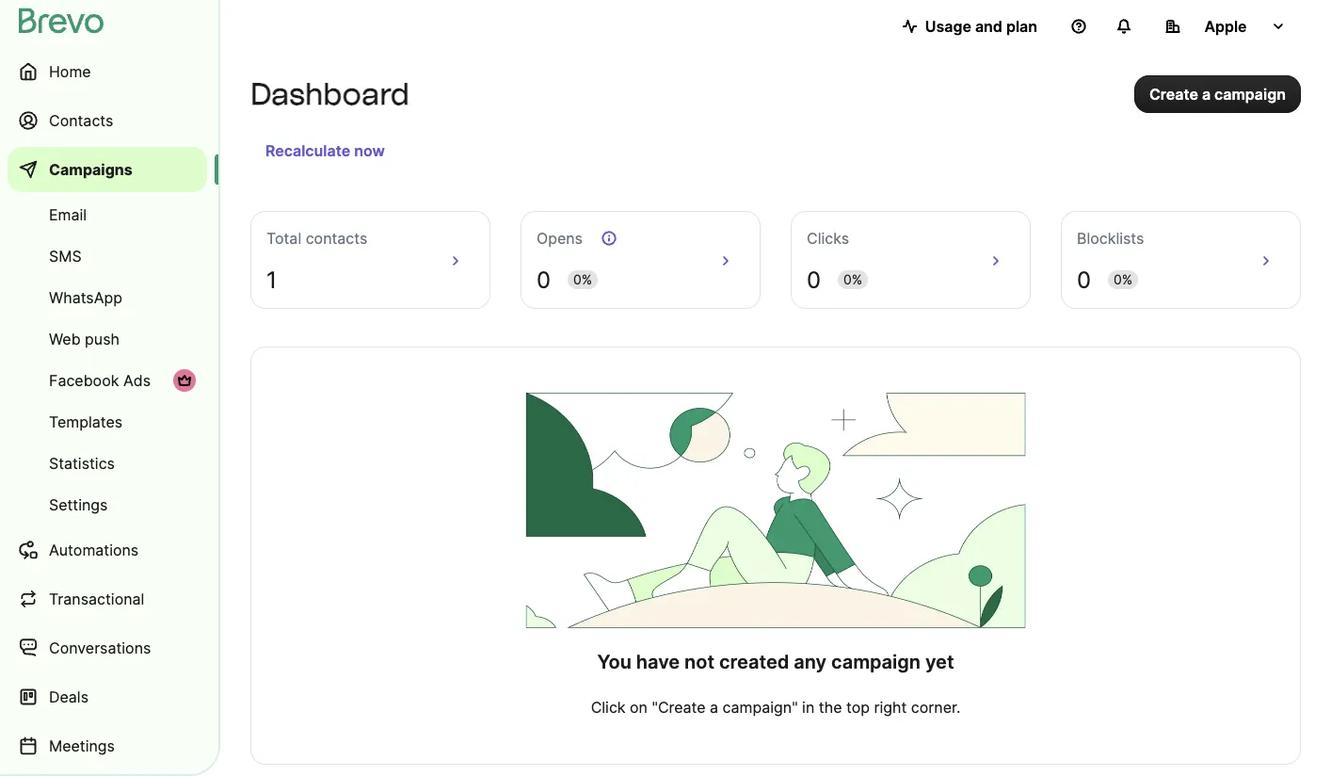 Task type: vqa. For each thing, say whether or not it's contained in the screenshot.
The Your inside Copy / Paste Copy and paste contacts from your .xls file
no



Task type: describe. For each thing, give the bounding box(es) containing it.
have
[[636, 650, 680, 673]]

sms
[[49, 247, 82, 265]]

1 0% from the left
[[574, 272, 593, 288]]

0 for clicks
[[807, 266, 821, 293]]

campaigns
[[49, 160, 133, 178]]

deals
[[49, 688, 89, 706]]

email link
[[8, 196, 207, 234]]

create
[[1150, 85, 1199, 103]]

whatsapp link
[[8, 279, 207, 316]]

ads
[[123, 371, 151, 389]]

recalculate
[[266, 141, 351, 160]]

total contacts
[[267, 229, 368, 247]]

in
[[803, 698, 815, 716]]

automations link
[[8, 527, 207, 573]]

click
[[591, 698, 626, 716]]

transactional
[[49, 590, 144, 608]]

meetings link
[[8, 723, 207, 769]]

click on "create a campaign" in the top right corner.
[[591, 698, 961, 716]]

now
[[354, 141, 385, 160]]

blocklists
[[1077, 229, 1145, 247]]

1
[[267, 266, 277, 293]]

sms link
[[8, 237, 207, 275]]

home
[[49, 62, 91, 81]]

yet
[[926, 650, 955, 673]]

0 for blocklists
[[1077, 266, 1092, 293]]

push
[[85, 330, 120, 348]]

templates
[[49, 413, 123, 431]]

plan
[[1007, 17, 1038, 35]]

transactional link
[[8, 576, 207, 622]]

usage and plan button
[[888, 8, 1053, 45]]

left___rvooi image
[[177, 373, 192, 388]]

campaigns link
[[8, 147, 207, 192]]

statistics
[[49, 454, 115, 472]]

conversations link
[[8, 625, 207, 671]]

0% for blocklists
[[1114, 272, 1133, 288]]

"create
[[652, 698, 706, 716]]

right
[[875, 698, 907, 716]]

contacts link
[[8, 98, 207, 143]]



Task type: locate. For each thing, give the bounding box(es) containing it.
top
[[847, 698, 870, 716]]

created
[[720, 650, 790, 673]]

3 0 from the left
[[1077, 266, 1092, 293]]

facebook
[[49, 371, 119, 389]]

apple
[[1205, 17, 1248, 35]]

1 vertical spatial a
[[710, 698, 719, 716]]

meetings
[[49, 737, 115, 755]]

and
[[976, 17, 1003, 35]]

you have not created any campaign yet
[[598, 650, 955, 673]]

corner.
[[912, 698, 961, 716]]

0% for clicks
[[844, 272, 863, 288]]

usage
[[926, 17, 972, 35]]

automations
[[49, 541, 139, 559]]

clicks
[[807, 229, 850, 247]]

total
[[267, 229, 302, 247]]

1 horizontal spatial a
[[1203, 85, 1211, 103]]

2 horizontal spatial 0
[[1077, 266, 1092, 293]]

web push link
[[8, 320, 207, 358]]

settings link
[[8, 486, 207, 524]]

2 0% from the left
[[844, 272, 863, 288]]

campaign inside button
[[1215, 85, 1287, 103]]

1 horizontal spatial 0
[[807, 266, 821, 293]]

statistics link
[[8, 445, 207, 482]]

3 0% from the left
[[1114, 272, 1133, 288]]

you
[[598, 650, 632, 673]]

0 down clicks
[[807, 266, 821, 293]]

0 horizontal spatial a
[[710, 698, 719, 716]]

0
[[537, 266, 551, 293], [807, 266, 821, 293], [1077, 266, 1092, 293]]

email
[[49, 205, 87, 224]]

1 horizontal spatial campaign
[[1215, 85, 1287, 103]]

0 vertical spatial a
[[1203, 85, 1211, 103]]

a inside button
[[1203, 85, 1211, 103]]

a right create
[[1203, 85, 1211, 103]]

campaign down the "apple" button
[[1215, 85, 1287, 103]]

campaign up right
[[832, 650, 921, 673]]

home link
[[8, 49, 207, 94]]

0 down opens
[[537, 266, 551, 293]]

0 down blocklists
[[1077, 266, 1092, 293]]

settings
[[49, 495, 108, 514]]

0 vertical spatial campaign
[[1215, 85, 1287, 103]]

0% down opens
[[574, 272, 593, 288]]

opens
[[537, 229, 583, 247]]

contacts
[[306, 229, 368, 247]]

facebook ads link
[[8, 362, 207, 399]]

not
[[685, 650, 715, 673]]

whatsapp
[[49, 288, 122, 307]]

the
[[819, 698, 843, 716]]

0% down blocklists
[[1114, 272, 1133, 288]]

usage and plan
[[926, 17, 1038, 35]]

a
[[1203, 85, 1211, 103], [710, 698, 719, 716]]

create a campaign button
[[1135, 75, 1302, 113]]

0% down clicks
[[844, 272, 863, 288]]

a right "create
[[710, 698, 719, 716]]

0 horizontal spatial 0%
[[574, 272, 593, 288]]

apple button
[[1151, 8, 1302, 45]]

facebook ads
[[49, 371, 151, 389]]

2 0 from the left
[[807, 266, 821, 293]]

1 vertical spatial campaign
[[832, 650, 921, 673]]

on
[[630, 698, 648, 716]]

deals link
[[8, 674, 207, 720]]

conversations
[[49, 639, 151, 657]]

1 horizontal spatial 0%
[[844, 272, 863, 288]]

dashboard
[[251, 76, 410, 112]]

0 horizontal spatial 0
[[537, 266, 551, 293]]

2 horizontal spatial 0%
[[1114, 272, 1133, 288]]

templates link
[[8, 403, 207, 441]]

0 horizontal spatial campaign
[[832, 650, 921, 673]]

create a campaign
[[1150, 85, 1287, 103]]

campaign
[[1215, 85, 1287, 103], [832, 650, 921, 673]]

web
[[49, 330, 81, 348]]

1 0 from the left
[[537, 266, 551, 293]]

0%
[[574, 272, 593, 288], [844, 272, 863, 288], [1114, 272, 1133, 288]]

web push
[[49, 330, 120, 348]]

recalculate now button
[[258, 136, 393, 166]]

contacts
[[49, 111, 113, 130]]

campaign"
[[723, 698, 798, 716]]

any
[[794, 650, 827, 673]]

recalculate now
[[266, 141, 385, 160]]



